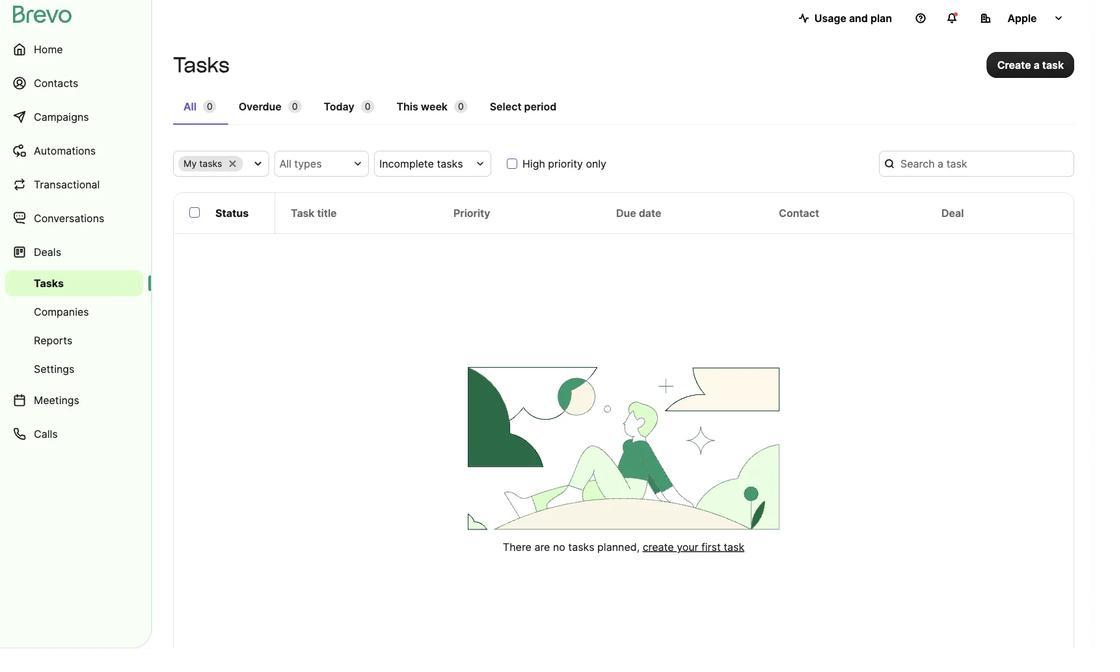 Task type: vqa. For each thing, say whether or not it's contained in the screenshot.
"templates" inside Email templates link
no



Task type: describe. For each thing, give the bounding box(es) containing it.
usage and plan
[[814, 12, 892, 24]]

conversations
[[34, 212, 104, 225]]

no
[[553, 541, 565, 554]]

settings link
[[5, 357, 143, 383]]

priority
[[548, 157, 583, 170]]

tasks for my tasks
[[199, 158, 222, 169]]

week
[[421, 100, 448, 113]]

meetings
[[34, 394, 79, 407]]

create
[[997, 59, 1031, 71]]

select period link
[[479, 94, 567, 124]]

date
[[639, 207, 661, 220]]

select period
[[490, 100, 557, 113]]

tab list containing all
[[173, 94, 1074, 125]]

apple
[[1007, 12, 1037, 24]]

contacts
[[34, 77, 78, 89]]

0 horizontal spatial task
[[724, 541, 744, 554]]

task title
[[291, 207, 337, 220]]

all types button
[[274, 151, 369, 177]]

first
[[701, 541, 721, 554]]

deals
[[34, 246, 61, 259]]

high priority only
[[522, 157, 606, 170]]

today
[[324, 100, 354, 113]]

conversations link
[[5, 203, 143, 234]]

calls link
[[5, 419, 143, 450]]

reports link
[[5, 328, 143, 354]]

this
[[397, 100, 418, 113]]

period
[[524, 100, 557, 113]]

a
[[1034, 59, 1040, 71]]

planned,
[[597, 541, 640, 554]]

my tasks button
[[173, 151, 269, 177]]

task inside button
[[1042, 59, 1064, 71]]

create
[[643, 541, 674, 554]]

title
[[317, 207, 337, 220]]

my
[[183, 158, 197, 169]]

status
[[215, 207, 249, 220]]

home
[[34, 43, 63, 56]]

calls
[[34, 428, 58, 441]]

apple button
[[970, 5, 1074, 31]]

1 vertical spatial tasks
[[34, 277, 64, 290]]

Search a task search field
[[879, 151, 1074, 177]]

there are no tasks planned, create your first task
[[503, 541, 744, 554]]

this week
[[397, 100, 448, 113]]

automations
[[34, 144, 96, 157]]

settings
[[34, 363, 74, 376]]

only
[[586, 157, 606, 170]]

usage
[[814, 12, 846, 24]]

select
[[490, 100, 522, 113]]

incomplete tasks
[[379, 157, 463, 170]]

companies
[[34, 306, 89, 318]]

usage and plan button
[[788, 5, 902, 31]]

plan
[[870, 12, 892, 24]]

tasks for incomplete tasks
[[437, 157, 463, 170]]

transactional link
[[5, 169, 143, 200]]

0 for all
[[207, 101, 213, 112]]

are
[[534, 541, 550, 554]]



Task type: locate. For each thing, give the bounding box(es) containing it.
1 0 from the left
[[207, 101, 213, 112]]

0 vertical spatial tasks
[[173, 52, 230, 77]]

task right first
[[724, 541, 744, 554]]

tasks right no
[[568, 541, 594, 554]]

task
[[1042, 59, 1064, 71], [724, 541, 744, 554]]

meetings link
[[5, 385, 143, 416]]

tab list
[[173, 94, 1074, 125]]

all up my
[[183, 100, 196, 113]]

companies link
[[5, 299, 143, 325]]

0 vertical spatial all
[[183, 100, 196, 113]]

tasks inside popup button
[[437, 157, 463, 170]]

0 horizontal spatial tasks
[[199, 158, 222, 169]]

3 0 from the left
[[365, 101, 370, 112]]

tasks
[[437, 157, 463, 170], [199, 158, 222, 169], [568, 541, 594, 554]]

due
[[616, 207, 636, 220]]

0
[[207, 101, 213, 112], [292, 101, 298, 112], [365, 101, 370, 112], [458, 101, 464, 112]]

deal
[[941, 207, 964, 220]]

all inside 'tab list'
[[183, 100, 196, 113]]

all types
[[279, 157, 322, 170]]

1 horizontal spatial task
[[1042, 59, 1064, 71]]

types
[[294, 157, 322, 170]]

your
[[677, 541, 698, 554]]

task right a
[[1042, 59, 1064, 71]]

tasks right my
[[199, 158, 222, 169]]

reports
[[34, 334, 72, 347]]

all
[[183, 100, 196, 113], [279, 157, 291, 170]]

0 horizontal spatial all
[[183, 100, 196, 113]]

tasks inside popup button
[[199, 158, 222, 169]]

automations link
[[5, 135, 143, 167]]

all left types
[[279, 157, 291, 170]]

home link
[[5, 34, 143, 65]]

1 horizontal spatial tasks
[[437, 157, 463, 170]]

2 horizontal spatial tasks
[[568, 541, 594, 554]]

my tasks
[[183, 158, 222, 169]]

4 0 from the left
[[458, 101, 464, 112]]

contact
[[779, 207, 819, 220]]

0 right overdue
[[292, 101, 298, 112]]

all for all types
[[279, 157, 291, 170]]

0 for overdue
[[292, 101, 298, 112]]

contacts link
[[5, 68, 143, 99]]

0 right week
[[458, 101, 464, 112]]

deals link
[[5, 237, 143, 268]]

and
[[849, 12, 868, 24]]

0 right today
[[365, 101, 370, 112]]

1 vertical spatial task
[[724, 541, 744, 554]]

incomplete
[[379, 157, 434, 170]]

transactional
[[34, 178, 100, 191]]

1 vertical spatial all
[[279, 157, 291, 170]]

due date
[[616, 207, 661, 220]]

0 left overdue
[[207, 101, 213, 112]]

1 horizontal spatial all
[[279, 157, 291, 170]]

campaigns
[[34, 111, 89, 123]]

tasks right incomplete
[[437, 157, 463, 170]]

all inside popup button
[[279, 157, 291, 170]]

all for all
[[183, 100, 196, 113]]

high
[[522, 157, 545, 170]]

overdue
[[239, 100, 282, 113]]

0 vertical spatial task
[[1042, 59, 1064, 71]]

0 for today
[[365, 101, 370, 112]]

create a task
[[997, 59, 1064, 71]]

0 horizontal spatial tasks
[[34, 277, 64, 290]]

priority
[[453, 207, 490, 220]]

campaigns link
[[5, 101, 143, 133]]

tasks
[[173, 52, 230, 77], [34, 277, 64, 290]]

2 0 from the left
[[292, 101, 298, 112]]

1 horizontal spatial tasks
[[173, 52, 230, 77]]

incomplete tasks button
[[374, 151, 491, 177]]

task
[[291, 207, 315, 220]]

tasks link
[[5, 271, 143, 297]]

there
[[503, 541, 532, 554]]

create your first task link
[[643, 541, 744, 554]]

0 for this week
[[458, 101, 464, 112]]

create a task button
[[987, 52, 1074, 78]]



